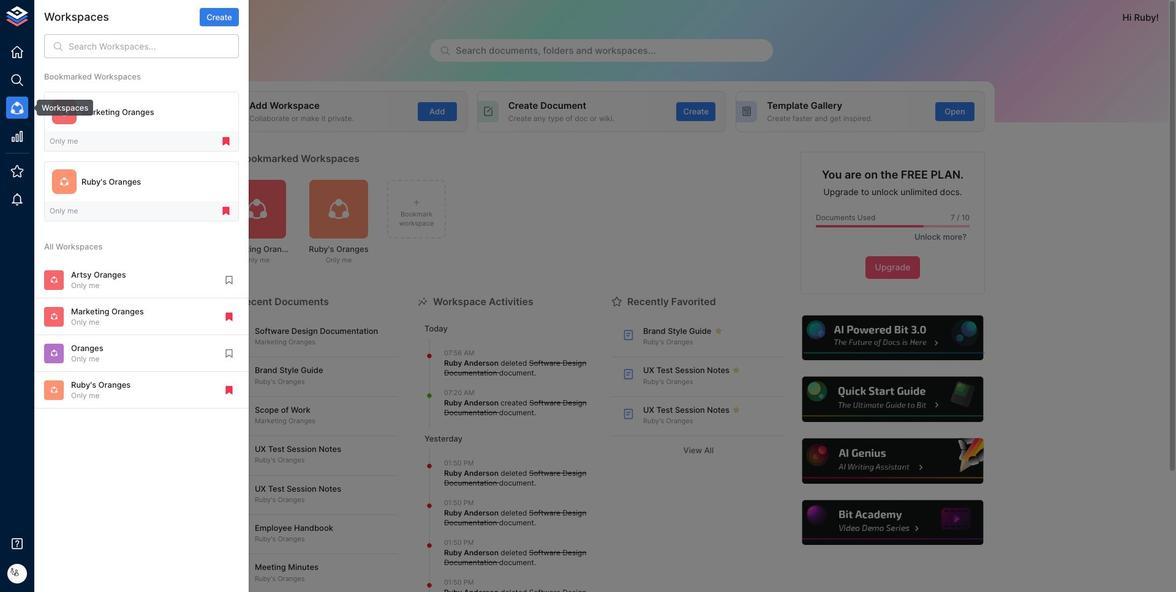 Task type: locate. For each thing, give the bounding box(es) containing it.
tooltip
[[28, 100, 93, 116]]

1 help image from the top
[[801, 314, 985, 363]]

2 help image from the top
[[801, 376, 985, 424]]

remove bookmark image
[[221, 136, 232, 147], [221, 206, 232, 217], [224, 312, 235, 323], [224, 385, 235, 396]]

Search Workspaces... text field
[[69, 34, 239, 58]]

help image
[[801, 314, 985, 363], [801, 376, 985, 424], [801, 437, 985, 486], [801, 499, 985, 548]]



Task type: describe. For each thing, give the bounding box(es) containing it.
bookmark image
[[224, 275, 235, 286]]

bookmark image
[[224, 348, 235, 359]]

3 help image from the top
[[801, 437, 985, 486]]

4 help image from the top
[[801, 499, 985, 548]]



Task type: vqa. For each thing, say whether or not it's contained in the screenshot.
bottommost Ruby Anderson created
no



